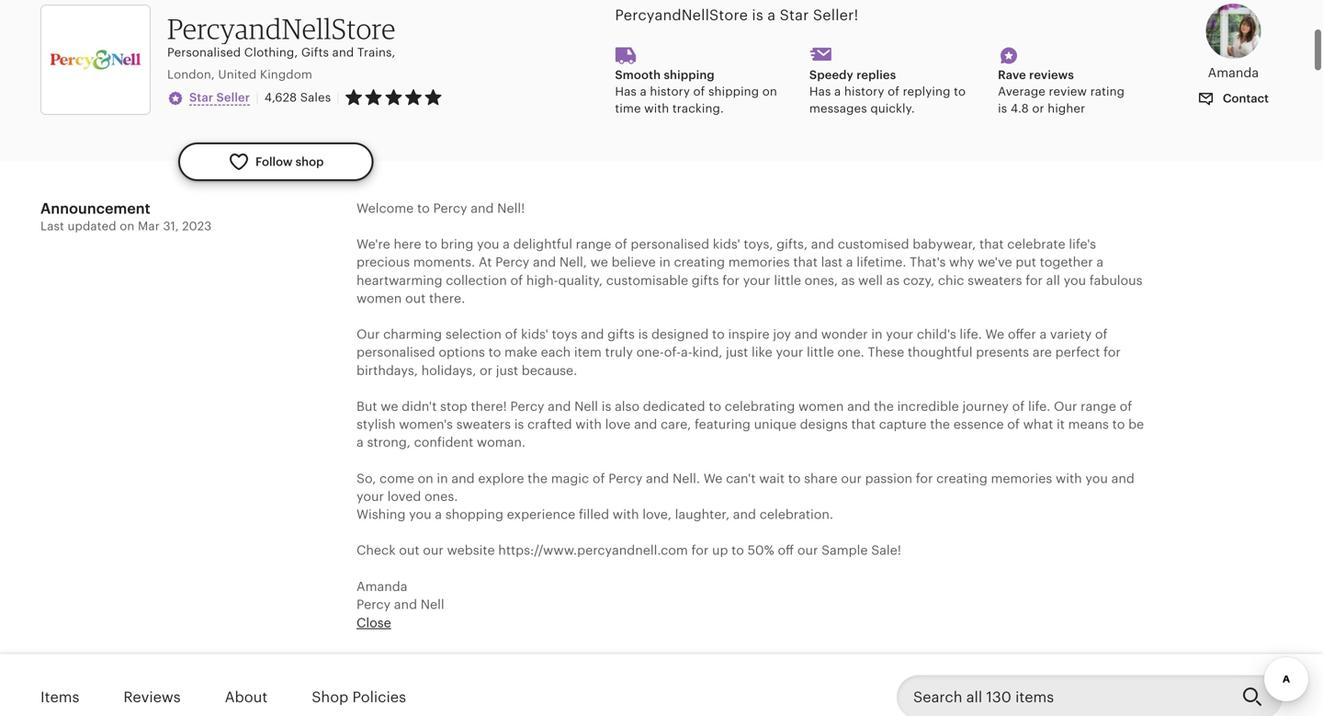 Task type: describe. For each thing, give the bounding box(es) containing it.
speedy
[[810, 68, 854, 82]]

kids' inside our charming selection of kids' toys and gifts is designed to inspire joy and wonder in your child's life. we offer a variety of personalised options to make each item truly one-of-a-kind, just like your little one. these thoughtful presents are perfect for birthdays, holidays, or just because.
[[521, 327, 549, 342]]

check out our website https://www.percyandnell.com for up to 50% off our sample sale!
[[357, 543, 902, 558]]

these
[[868, 345, 905, 360]]

featuring
[[695, 417, 751, 432]]

31,
[[163, 219, 179, 233]]

to inside speedy replies has a history of replying to messages quickly.
[[954, 85, 966, 98]]

we inside we're here to bring you a delightful range of personalised kids' toys, gifts, and customised babywear, that celebrate life's precious moments. at percy and nell, we believe in creating memories that last a lifetime. that's why we've put together a heartwarming collection of high-quality, customisable gifts for your little ones, as well as cozy, chic sweaters for all you fabulous women out there.
[[591, 255, 608, 270]]

rating
[[1091, 85, 1125, 98]]

and up the 'ones.'
[[452, 471, 475, 486]]

percyandnellstore personalised  clothing, gifts and trains,
[[167, 11, 396, 59]]

for up inspire
[[723, 273, 740, 288]]

our charming selection of kids' toys and gifts is designed to inspire joy and wonder in your child's life. we offer a variety of personalised options to make each item truly one-of-a-kind, just like your little one. these thoughtful presents are perfect for birthdays, holidays, or just because.
[[357, 327, 1121, 378]]

a inside so, come on in and explore the magic of percy and nell. we can't wait to share our passion for creating memories with you and your loved ones. wishing you a shopping experience filled with love, laughter, and celebration.
[[435, 507, 442, 522]]

in inside we're here to bring you a delightful range of personalised kids' toys, gifts, and customised babywear, that celebrate life's precious moments. at percy and nell, we believe in creating memories that last a lifetime. that's why we've put together a heartwarming collection of high-quality, customisable gifts for your little ones, as well as cozy, chic sweaters for all you fabulous women out there.
[[659, 255, 671, 270]]

and up crafted at the bottom left
[[548, 399, 571, 414]]

kind,
[[693, 345, 723, 360]]

star inside button
[[189, 91, 213, 104]]

2 horizontal spatial the
[[930, 417, 950, 432]]

that's
[[910, 255, 946, 270]]

little inside our charming selection of kids' toys and gifts is designed to inspire joy and wonder in your child's life. we offer a variety of personalised options to make each item truly one-of-a-kind, just like your little one. these thoughtful presents are perfect for birthdays, holidays, or just because.
[[807, 345, 834, 360]]

offer
[[1008, 327, 1037, 342]]

1 vertical spatial just
[[496, 363, 518, 378]]

and down be at the right of the page
[[1112, 471, 1135, 486]]

a left seller!
[[768, 7, 776, 24]]

collection
[[446, 273, 507, 288]]

well
[[859, 273, 883, 288]]

nell inside but we didn't stop there! percy and nell is also dedicated to celebrating women and the incredible journey of life. our range of stylish women's sweaters is crafted with love and care, featuring unique designs that capture the essence of what it means to be a strong, confident woman.
[[575, 399, 598, 414]]

and up item
[[581, 327, 604, 342]]

precious
[[357, 255, 410, 270]]

at
[[479, 255, 492, 270]]

1 vertical spatial out
[[399, 543, 420, 558]]

tracking.
[[673, 101, 724, 115]]

london, united kingdom
[[167, 68, 312, 81]]

filled
[[579, 507, 609, 522]]

for left up
[[692, 543, 709, 558]]

gifts inside our charming selection of kids' toys and gifts is designed to inspire joy and wonder in your child's life. we offer a variety of personalised options to make each item truly one-of-a-kind, just like your little one. these thoughtful presents are perfect for birthdays, holidays, or just because.
[[608, 327, 635, 342]]

in inside our charming selection of kids' toys and gifts is designed to inspire joy and wonder in your child's life. we offer a variety of personalised options to make each item truly one-of-a-kind, just like your little one. these thoughtful presents are perfect for birthdays, holidays, or just because.
[[872, 327, 883, 342]]

shopping
[[446, 507, 504, 522]]

on inside so, come on in and explore the magic of percy and nell. we can't wait to share our passion for creating memories with you and your loved ones. wishing you a shopping experience filled with love, laughter, and celebration.
[[418, 471, 434, 486]]

magic
[[551, 471, 589, 486]]

star seller
[[189, 91, 250, 104]]

of inside so, come on in and explore the magic of percy and nell. we can't wait to share our passion for creating memories with you and your loved ones. wishing you a shopping experience filled with love, laughter, and celebration.
[[593, 471, 605, 486]]

each
[[541, 345, 571, 360]]

seller
[[216, 91, 250, 104]]

1 horizontal spatial our
[[798, 543, 818, 558]]

check
[[357, 543, 396, 558]]

of inside smooth shipping has a history of shipping on time with tracking.
[[694, 85, 705, 98]]

so, come on in and explore the magic of percy and nell. we can't wait to share our passion for creating memories with you and your loved ones. wishing you a shopping experience filled with love, laughter, and celebration.
[[357, 471, 1135, 522]]

be
[[1129, 417, 1144, 432]]

has for has a history of replying to messages quickly.
[[810, 85, 831, 98]]

a inside smooth shipping has a history of shipping on time with tracking.
[[640, 85, 647, 98]]

of left high- at the left top of the page
[[511, 273, 523, 288]]

you down loved at the left bottom of the page
[[409, 507, 432, 522]]

to right up
[[732, 543, 744, 558]]

1 horizontal spatial just
[[726, 345, 748, 360]]

like
[[752, 345, 773, 360]]

woman.
[[477, 435, 526, 450]]

thoughtful
[[908, 345, 973, 360]]

your inside so, come on in and explore the magic of percy and nell. we can't wait to share our passion for creating memories with you and your loved ones. wishing you a shopping experience filled with love, laughter, and celebration.
[[357, 489, 384, 504]]

life. inside our charming selection of kids' toys and gifts is designed to inspire joy and wonder in your child's life. we offer a variety of personalised options to make each item truly one-of-a-kind, just like your little one. these thoughtful presents are perfect for birthdays, holidays, or just because.
[[960, 327, 982, 342]]

crafted
[[528, 417, 572, 432]]

follow shop
[[256, 155, 324, 169]]

range inside we're here to bring you a delightful range of personalised kids' toys, gifts, and customised babywear, that celebrate life's precious moments. at percy and nell, we believe in creating memories that last a lifetime. that's why we've put together a heartwarming collection of high-quality, customisable gifts for your little ones, as well as cozy, chic sweaters for all you fabulous women out there.
[[576, 237, 612, 252]]

1 vertical spatial that
[[794, 255, 818, 270]]

contact button
[[1184, 82, 1283, 116]]

love
[[605, 417, 631, 432]]

higher
[[1048, 101, 1086, 115]]

why
[[950, 255, 975, 270]]

a up fabulous
[[1097, 255, 1104, 270]]

stylish
[[357, 417, 396, 432]]

website
[[447, 543, 495, 558]]

Search all 130 items text field
[[897, 675, 1228, 716]]

little inside we're here to bring you a delightful range of personalised kids' toys, gifts, and customised babywear, that celebrate life's precious moments. at percy and nell, we believe in creating memories that last a lifetime. that's why we've put together a heartwarming collection of high-quality, customisable gifts for your little ones, as well as cozy, chic sweaters for all you fabulous women out there.
[[774, 273, 801, 288]]

personalised
[[167, 45, 241, 59]]

wishing
[[357, 507, 406, 522]]

review
[[1049, 85, 1087, 98]]

and down the also
[[634, 417, 657, 432]]

a down nell!
[[503, 237, 510, 252]]

gifts inside we're here to bring you a delightful range of personalised kids' toys, gifts, and customised babywear, that celebrate life's precious moments. at percy and nell, we believe in creating memories that last a lifetime. that's why we've put together a heartwarming collection of high-quality, customisable gifts for your little ones, as well as cozy, chic sweaters for all you fabulous women out there.
[[692, 273, 719, 288]]

has for has a history of shipping on time with tracking.
[[615, 85, 637, 98]]

laughter,
[[675, 507, 730, 522]]

of left what at the right bottom
[[1008, 417, 1020, 432]]

quality,
[[558, 273, 603, 288]]

announcement last updated on mar 31, 2023
[[40, 200, 212, 233]]

and left nell.
[[646, 471, 669, 486]]

ones,
[[805, 273, 838, 288]]

follow shop button
[[178, 142, 374, 181]]

is inside our charming selection of kids' toys and gifts is designed to inspire joy and wonder in your child's life. we offer a variety of personalised options to make each item truly one-of-a-kind, just like your little one. these thoughtful presents are perfect for birthdays, holidays, or just because.
[[638, 327, 648, 342]]

of-
[[664, 345, 681, 360]]

1 as from the left
[[842, 273, 855, 288]]

journey
[[963, 399, 1009, 414]]

reviews
[[124, 689, 181, 705]]

about link
[[225, 676, 268, 716]]

with inside but we didn't stop there! percy and nell is also dedicated to celebrating women and the incredible journey of life. our range of stylish women's sweaters is crafted with love and care, featuring unique designs that capture the essence of what it means to be a strong, confident woman.
[[576, 417, 602, 432]]

amanda image
[[1206, 4, 1261, 59]]

to up kind, on the right of the page
[[712, 327, 725, 342]]

50%
[[748, 543, 775, 558]]

and inside percyandnellstore personalised  clothing, gifts and trains,
[[332, 45, 354, 59]]

make
[[505, 345, 538, 360]]

charming
[[383, 327, 442, 342]]

out inside we're here to bring you a delightful range of personalised kids' toys, gifts, and customised babywear, that celebrate life's precious moments. at percy and nell, we believe in creating memories that last a lifetime. that's why we've put together a heartwarming collection of high-quality, customisable gifts for your little ones, as well as cozy, chic sweaters for all you fabulous women out there.
[[405, 291, 426, 306]]

dedicated
[[643, 399, 706, 414]]

0 vertical spatial shipping
[[664, 68, 715, 82]]

0 horizontal spatial |
[[256, 90, 259, 105]]

of up 'perfect'
[[1096, 327, 1108, 342]]

women inside but we didn't stop there! percy and nell is also dedicated to celebrating women and the incredible journey of life. our range of stylish women's sweaters is crafted with love and care, featuring unique designs that capture the essence of what it means to be a strong, confident woman.
[[799, 399, 844, 414]]

off
[[778, 543, 794, 558]]

for inside so, come on in and explore the magic of percy and nell. we can't wait to share our passion for creating memories with you and your loved ones. wishing you a shopping experience filled with love, laughter, and celebration.
[[916, 471, 933, 486]]

but
[[357, 399, 377, 414]]

items link
[[40, 676, 79, 716]]

ones.
[[425, 489, 458, 504]]

you down together
[[1064, 273, 1086, 288]]

of up what at the right bottom
[[1013, 399, 1025, 414]]

percy inside so, come on in and explore the magic of percy and nell. we can't wait to share our passion for creating memories with you and your loved ones. wishing you a shopping experience filled with love, laughter, and celebration.
[[609, 471, 643, 486]]

what
[[1024, 417, 1054, 432]]

4,628
[[265, 91, 297, 104]]

can't
[[726, 471, 756, 486]]

a inside but we didn't stop there! percy and nell is also dedicated to celebrating women and the incredible journey of life. our range of stylish women's sweaters is crafted with love and care, featuring unique designs that capture the essence of what it means to be a strong, confident woman.
[[357, 435, 364, 450]]

for left all
[[1026, 273, 1043, 288]]

strong,
[[367, 435, 411, 450]]

shop
[[312, 689, 349, 705]]

and right joy
[[795, 327, 818, 342]]

is left the also
[[602, 399, 612, 414]]

smooth shipping has a history of shipping on time with tracking.
[[615, 68, 778, 115]]

to left be at the right of the page
[[1113, 417, 1125, 432]]

reviews
[[1030, 68, 1074, 82]]

for inside our charming selection of kids' toys and gifts is designed to inspire joy and wonder in your child's life. we offer a variety of personalised options to make each item truly one-of-a-kind, just like your little one. these thoughtful presents are perfect for birthdays, holidays, or just because.
[[1104, 345, 1121, 360]]

the inside so, come on in and explore the magic of percy and nell. we can't wait to share our passion for creating memories with you and your loved ones. wishing you a shopping experience filled with love, laughter, and celebration.
[[528, 471, 548, 486]]

is left seller!
[[752, 7, 764, 24]]

in inside so, come on in and explore the magic of percy and nell. we can't wait to share our passion for creating memories with you and your loved ones. wishing you a shopping experience filled with love, laughter, and celebration.
[[437, 471, 448, 486]]

2023
[[182, 219, 212, 233]]

and down can't
[[733, 507, 756, 522]]

replying
[[903, 85, 951, 98]]

london,
[[167, 68, 215, 81]]

with down it
[[1056, 471, 1082, 486]]

of up be at the right of the page
[[1120, 399, 1133, 414]]

close link
[[357, 615, 391, 630]]

we inside our charming selection of kids' toys and gifts is designed to inspire joy and wonder in your child's life. we offer a variety of personalised options to make each item truly one-of-a-kind, just like your little one. these thoughtful presents are perfect for birthdays, holidays, or just because.
[[986, 327, 1005, 342]]

birthdays,
[[357, 363, 418, 378]]

nell inside the amanda percy and nell
[[421, 597, 445, 612]]

is up the woman.
[[514, 417, 524, 432]]

and left nell!
[[471, 201, 494, 215]]

moments.
[[413, 255, 475, 270]]

inspire
[[728, 327, 770, 342]]

items
[[40, 689, 79, 705]]

lifetime.
[[857, 255, 907, 270]]

incredible
[[898, 399, 959, 414]]

gifts,
[[777, 237, 808, 252]]

together
[[1040, 255, 1093, 270]]

to left make
[[489, 345, 501, 360]]

updated
[[68, 219, 116, 233]]

welcome
[[357, 201, 414, 215]]

close
[[357, 615, 391, 630]]

experience
[[507, 507, 576, 522]]



Task type: locate. For each thing, give the bounding box(es) containing it.
amanda for amanda percy and nell
[[357, 579, 408, 594]]

that down gifts,
[[794, 255, 818, 270]]

star
[[780, 7, 809, 24], [189, 91, 213, 104]]

amanda inside the amanda percy and nell
[[357, 579, 408, 594]]

means
[[1069, 417, 1109, 432]]

and up 'designs'
[[848, 399, 871, 414]]

of right magic
[[593, 471, 605, 486]]

amanda up contact button
[[1208, 65, 1259, 80]]

1 horizontal spatial the
[[874, 399, 894, 414]]

range up nell,
[[576, 237, 612, 252]]

1 vertical spatial in
[[872, 327, 883, 342]]

are
[[1033, 345, 1052, 360]]

2 has from the left
[[810, 85, 831, 98]]

of up quickly.
[[888, 85, 900, 98]]

0 horizontal spatial the
[[528, 471, 548, 486]]

the down incredible
[[930, 417, 950, 432]]

2 horizontal spatial that
[[980, 237, 1004, 252]]

2 vertical spatial on
[[418, 471, 434, 486]]

percy inside we're here to bring you a delightful range of personalised kids' toys, gifts, and customised babywear, that celebrate life's precious moments. at percy and nell, we believe in creating memories that last a lifetime. that's why we've put together a heartwarming collection of high-quality, customisable gifts for your little ones, as well as cozy, chic sweaters for all you fabulous women out there.
[[496, 255, 530, 270]]

we up the presents
[[986, 327, 1005, 342]]

1 vertical spatial or
[[480, 363, 493, 378]]

0 horizontal spatial we
[[381, 399, 398, 414]]

1 vertical spatial women
[[799, 399, 844, 414]]

1 horizontal spatial has
[[810, 85, 831, 98]]

0 vertical spatial creating
[[674, 255, 725, 270]]

your down so,
[[357, 489, 384, 504]]

on up the 'ones.'
[[418, 471, 434, 486]]

wait
[[759, 471, 785, 486]]

personalised up birthdays,
[[357, 345, 435, 360]]

0 horizontal spatial nell
[[421, 597, 445, 612]]

holidays,
[[422, 363, 476, 378]]

1 vertical spatial we
[[704, 471, 723, 486]]

all
[[1047, 273, 1061, 288]]

0 horizontal spatial in
[[437, 471, 448, 486]]

essence
[[954, 417, 1004, 432]]

is inside rave reviews average review rating is 4.8 or higher
[[998, 101, 1008, 115]]

confident
[[414, 435, 474, 450]]

0 vertical spatial that
[[980, 237, 1004, 252]]

1 vertical spatial the
[[930, 417, 950, 432]]

that inside but we didn't stop there! percy and nell is also dedicated to celebrating women and the incredible journey of life. our range of stylish women's sweaters is crafted with love and care, featuring unique designs that capture the essence of what it means to be a strong, confident woman.
[[852, 417, 876, 432]]

and down check
[[394, 597, 417, 612]]

child's
[[917, 327, 957, 342]]

1 vertical spatial nell
[[421, 597, 445, 612]]

has down speedy
[[810, 85, 831, 98]]

gifts up truly
[[608, 327, 635, 342]]

range up means
[[1081, 399, 1117, 414]]

history for with
[[650, 85, 690, 98]]

1 horizontal spatial or
[[1033, 101, 1045, 115]]

personalised
[[631, 237, 710, 252], [357, 345, 435, 360]]

to up moments.
[[425, 237, 437, 252]]

up
[[712, 543, 728, 558]]

0 vertical spatial personalised
[[631, 237, 710, 252]]

the up the capture
[[874, 399, 894, 414]]

but we didn't stop there! percy and nell is also dedicated to celebrating women and the incredible journey of life. our range of stylish women's sweaters is crafted with love and care, featuring unique designs that capture the essence of what it means to be a strong, confident woman.
[[357, 399, 1144, 450]]

and up last
[[811, 237, 835, 252]]

creating down essence
[[937, 471, 988, 486]]

on inside announcement last updated on mar 31, 2023
[[120, 219, 135, 233]]

a down the 'ones.'
[[435, 507, 442, 522]]

0 vertical spatial on
[[763, 85, 778, 98]]

you up the at
[[477, 237, 500, 252]]

celebration.
[[760, 507, 834, 522]]

personalised inside we're here to bring you a delightful range of personalised kids' toys, gifts, and customised babywear, that celebrate life's precious moments. at percy and nell, we believe in creating memories that last a lifetime. that's why we've put together a heartwarming collection of high-quality, customisable gifts for your little ones, as well as cozy, chic sweaters for all you fabulous women out there.
[[631, 237, 710, 252]]

out right check
[[399, 543, 420, 558]]

1 horizontal spatial gifts
[[692, 273, 719, 288]]

of inside speedy replies has a history of replying to messages quickly.
[[888, 85, 900, 98]]

on left mar
[[120, 219, 135, 233]]

1 vertical spatial our
[[1054, 399, 1078, 414]]

our
[[357, 327, 380, 342], [1054, 399, 1078, 414]]

1 vertical spatial on
[[120, 219, 135, 233]]

1 vertical spatial memories
[[991, 471, 1053, 486]]

you down means
[[1086, 471, 1108, 486]]

on
[[763, 85, 778, 98], [120, 219, 135, 233], [418, 471, 434, 486]]

0 horizontal spatial has
[[615, 85, 637, 98]]

sales
[[300, 91, 331, 104]]

or inside rave reviews average review rating is 4.8 or higher
[[1033, 101, 1045, 115]]

a-
[[681, 345, 693, 360]]

0 vertical spatial we
[[986, 327, 1005, 342]]

1 vertical spatial little
[[807, 345, 834, 360]]

0 horizontal spatial kids'
[[521, 327, 549, 342]]

2 vertical spatial that
[[852, 417, 876, 432]]

0 vertical spatial in
[[659, 255, 671, 270]]

so,
[[357, 471, 376, 486]]

on inside smooth shipping has a history of shipping on time with tracking.
[[763, 85, 778, 98]]

2 horizontal spatial on
[[763, 85, 778, 98]]

percyandnellstore up smooth
[[615, 7, 748, 24]]

that up the we've
[[980, 237, 1004, 252]]

1 horizontal spatial on
[[418, 471, 434, 486]]

our inside so, come on in and explore the magic of percy and nell. we can't wait to share our passion for creating memories with you and your loved ones. wishing you a shopping experience filled with love, laughter, and celebration.
[[841, 471, 862, 486]]

0 vertical spatial nell
[[575, 399, 598, 414]]

percyandnellstore for percyandnellstore personalised  clothing, gifts and trains,
[[167, 11, 396, 45]]

a up messages
[[835, 85, 841, 98]]

amanda
[[1208, 65, 1259, 80], [357, 579, 408, 594]]

and inside the amanda percy and nell
[[394, 597, 417, 612]]

that
[[980, 237, 1004, 252], [794, 255, 818, 270], [852, 417, 876, 432]]

0 horizontal spatial star
[[189, 91, 213, 104]]

sweaters inside we're here to bring you a delightful range of personalised kids' toys, gifts, and customised babywear, that celebrate life's precious moments. at percy and nell, we believe in creating memories that last a lifetime. that's why we've put together a heartwarming collection of high-quality, customisable gifts for your little ones, as well as cozy, chic sweaters for all you fabulous women out there.
[[968, 273, 1023, 288]]

1 history from the left
[[650, 85, 690, 98]]

messages
[[810, 101, 867, 115]]

creating inside we're here to bring you a delightful range of personalised kids' toys, gifts, and customised babywear, that celebrate life's precious moments. at percy and nell, we believe in creating memories that last a lifetime. that's why we've put together a heartwarming collection of high-quality, customisable gifts for your little ones, as well as cozy, chic sweaters for all you fabulous women out there.
[[674, 255, 725, 270]]

also
[[615, 399, 640, 414]]

women down heartwarming
[[357, 291, 402, 306]]

1 horizontal spatial as
[[887, 273, 900, 288]]

rave
[[998, 68, 1027, 82]]

percyandnellstore
[[615, 7, 748, 24], [167, 11, 396, 45]]

our right off
[[798, 543, 818, 558]]

memories down what at the right bottom
[[991, 471, 1053, 486]]

your
[[743, 273, 771, 288], [886, 327, 914, 342], [776, 345, 804, 360], [357, 489, 384, 504]]

4.8
[[1011, 101, 1029, 115]]

to
[[954, 85, 966, 98], [417, 201, 430, 215], [425, 237, 437, 252], [712, 327, 725, 342], [489, 345, 501, 360], [709, 399, 722, 414], [1113, 417, 1125, 432], [788, 471, 801, 486], [732, 543, 744, 558]]

trains,
[[357, 45, 396, 59]]

as
[[842, 273, 855, 288], [887, 273, 900, 288]]

loved
[[388, 489, 421, 504]]

1 vertical spatial we
[[381, 399, 398, 414]]

percy inside but we didn't stop there! percy and nell is also dedicated to celebrating women and the incredible journey of life. our range of stylish women's sweaters is crafted with love and care, featuring unique designs that capture the essence of what it means to be a strong, confident woman.
[[510, 399, 545, 414]]

history inside smooth shipping has a history of shipping on time with tracking.
[[650, 85, 690, 98]]

1 vertical spatial life.
[[1029, 399, 1051, 414]]

1 horizontal spatial personalised
[[631, 237, 710, 252]]

a down smooth
[[640, 85, 647, 98]]

0 vertical spatial or
[[1033, 101, 1045, 115]]

a right last
[[846, 255, 853, 270]]

customisable
[[606, 273, 688, 288]]

unique
[[754, 417, 797, 432]]

high-
[[527, 273, 558, 288]]

as left well
[[842, 273, 855, 288]]

1 vertical spatial sweaters
[[456, 417, 511, 432]]

on down percyandnellstore is a star seller!
[[763, 85, 778, 98]]

care,
[[661, 417, 691, 432]]

star_seller image
[[167, 90, 184, 107]]

| left 4,628
[[256, 90, 259, 105]]

1 vertical spatial gifts
[[608, 327, 635, 342]]

percy up the bring
[[433, 201, 467, 215]]

our inside but we didn't stop there! percy and nell is also dedicated to celebrating women and the incredible journey of life. our range of stylish women's sweaters is crafted with love and care, featuring unique designs that capture the essence of what it means to be a strong, confident woman.
[[1054, 399, 1078, 414]]

0 vertical spatial life.
[[960, 327, 982, 342]]

explore
[[478, 471, 524, 486]]

history up tracking.
[[650, 85, 690, 98]]

1 horizontal spatial we
[[591, 255, 608, 270]]

of up make
[[505, 327, 518, 342]]

1 horizontal spatial history
[[845, 85, 885, 98]]

percy inside the amanda percy and nell
[[357, 597, 391, 612]]

0 horizontal spatial that
[[794, 255, 818, 270]]

has inside speedy replies has a history of replying to messages quickly.
[[810, 85, 831, 98]]

to up featuring
[[709, 399, 722, 414]]

amanda percy and nell
[[357, 579, 445, 612]]

last
[[821, 255, 843, 270]]

0 horizontal spatial or
[[480, 363, 493, 378]]

1 horizontal spatial life.
[[1029, 399, 1051, 414]]

| right the sales
[[337, 91, 340, 104]]

2 vertical spatial in
[[437, 471, 448, 486]]

0 vertical spatial our
[[357, 327, 380, 342]]

our inside our charming selection of kids' toys and gifts is designed to inspire joy and wonder in your child's life. we offer a variety of personalised options to make each item truly one-of-a-kind, just like your little one. these thoughtful presents are perfect for birthdays, holidays, or just because.
[[357, 327, 380, 342]]

star seller button
[[167, 88, 250, 107]]

0 horizontal spatial percyandnellstore
[[167, 11, 396, 45]]

in
[[659, 255, 671, 270], [872, 327, 883, 342], [437, 471, 448, 486]]

as down lifetime.
[[887, 273, 900, 288]]

1 horizontal spatial our
[[1054, 399, 1078, 414]]

nell.
[[673, 471, 700, 486]]

reviews link
[[124, 676, 181, 716]]

0 horizontal spatial sweaters
[[456, 417, 511, 432]]

memories inside we're here to bring you a delightful range of personalised kids' toys, gifts, and customised babywear, that celebrate life's precious moments. at percy and nell, we believe in creating memories that last a lifetime. that's why we've put together a heartwarming collection of high-quality, customisable gifts for your little ones, as well as cozy, chic sweaters for all you fabulous women out there.
[[729, 255, 790, 270]]

our left "website"
[[423, 543, 444, 558]]

creating inside so, come on in and explore the magic of percy and nell. we can't wait to share our passion for creating memories with you and your loved ones. wishing you a shopping experience filled with love, laughter, and celebration.
[[937, 471, 988, 486]]

1 vertical spatial creating
[[937, 471, 988, 486]]

personalised inside our charming selection of kids' toys and gifts is designed to inspire joy and wonder in your child's life. we offer a variety of personalised options to make each item truly one-of-a-kind, just like your little one. these thoughtful presents are perfect for birthdays, holidays, or just because.
[[357, 345, 435, 360]]

kingdom
[[260, 68, 312, 81]]

0 horizontal spatial we
[[704, 471, 723, 486]]

1 horizontal spatial little
[[807, 345, 834, 360]]

kids' up make
[[521, 327, 549, 342]]

our up it
[[1054, 399, 1078, 414]]

and right gifts
[[332, 45, 354, 59]]

percyandnellstore up clothing,
[[167, 11, 396, 45]]

we up stylish
[[381, 399, 398, 414]]

to right replying
[[954, 85, 966, 98]]

designed
[[652, 327, 709, 342]]

0 horizontal spatial gifts
[[608, 327, 635, 342]]

0 horizontal spatial our
[[423, 543, 444, 558]]

there!
[[471, 399, 507, 414]]

to inside so, come on in and explore the magic of percy and nell. we can't wait to share our passion for creating memories with you and your loved ones. wishing you a shopping experience filled with love, laughter, and celebration.
[[788, 471, 801, 486]]

heartwarming
[[357, 273, 443, 288]]

0 vertical spatial star
[[780, 7, 809, 24]]

1 horizontal spatial kids'
[[713, 237, 740, 252]]

replies
[[857, 68, 896, 82]]

item
[[574, 345, 602, 360]]

mar
[[138, 219, 160, 233]]

nell
[[575, 399, 598, 414], [421, 597, 445, 612]]

life.
[[960, 327, 982, 342], [1029, 399, 1051, 414]]

history for quickly.
[[845, 85, 885, 98]]

a inside our charming selection of kids' toys and gifts is designed to inspire joy and wonder in your child's life. we offer a variety of personalised options to make each item truly one-of-a-kind, just like your little one. these thoughtful presents are perfect for birthdays, holidays, or just because.
[[1040, 327, 1047, 342]]

star left seller!
[[780, 7, 809, 24]]

1 horizontal spatial sweaters
[[968, 273, 1023, 288]]

your inside we're here to bring you a delightful range of personalised kids' toys, gifts, and customised babywear, that celebrate life's precious moments. at percy and nell, we believe in creating memories that last a lifetime. that's why we've put together a heartwarming collection of high-quality, customisable gifts for your little ones, as well as cozy, chic sweaters for all you fabulous women out there.
[[743, 273, 771, 288]]

1 vertical spatial amanda
[[357, 579, 408, 594]]

out down heartwarming
[[405, 291, 426, 306]]

1 horizontal spatial star
[[780, 7, 809, 24]]

little down the "wonder" in the top right of the page
[[807, 345, 834, 360]]

amanda down check
[[357, 579, 408, 594]]

to inside we're here to bring you a delightful range of personalised kids' toys, gifts, and customised babywear, that celebrate life's precious moments. at percy and nell, we believe in creating memories that last a lifetime. that's why we've put together a heartwarming collection of high-quality, customisable gifts for your little ones, as well as cozy, chic sweaters for all you fabulous women out there.
[[425, 237, 437, 252]]

0 vertical spatial gifts
[[692, 273, 719, 288]]

women inside we're here to bring you a delightful range of personalised kids' toys, gifts, and customised babywear, that celebrate life's precious moments. at percy and nell, we believe in creating memories that last a lifetime. that's why we've put together a heartwarming collection of high-quality, customisable gifts for your little ones, as well as cozy, chic sweaters for all you fabulous women out there.
[[357, 291, 402, 306]]

0 vertical spatial memories
[[729, 255, 790, 270]]

memories inside so, come on in and explore the magic of percy and nell. we can't wait to share our passion for creating memories with you and your loved ones. wishing you a shopping experience filled with love, laughter, and celebration.
[[991, 471, 1053, 486]]

0 vertical spatial women
[[357, 291, 402, 306]]

0 horizontal spatial our
[[357, 327, 380, 342]]

we've
[[978, 255, 1013, 270]]

0 vertical spatial range
[[576, 237, 612, 252]]

0 vertical spatial the
[[874, 399, 894, 414]]

you
[[477, 237, 500, 252], [1064, 273, 1086, 288], [1086, 471, 1108, 486], [409, 507, 432, 522]]

with
[[644, 101, 669, 115], [576, 417, 602, 432], [1056, 471, 1082, 486], [613, 507, 639, 522]]

one-
[[637, 345, 664, 360]]

2 history from the left
[[845, 85, 885, 98]]

your up these
[[886, 327, 914, 342]]

1 horizontal spatial memories
[[991, 471, 1053, 486]]

cozy,
[[903, 273, 935, 288]]

in up these
[[872, 327, 883, 342]]

0 horizontal spatial little
[[774, 273, 801, 288]]

life. inside but we didn't stop there! percy and nell is also dedicated to celebrating women and the incredible journey of life. our range of stylish women's sweaters is crafted with love and care, featuring unique designs that capture the essence of what it means to be a strong, confident woman.
[[1029, 399, 1051, 414]]

life. up what at the right bottom
[[1029, 399, 1051, 414]]

united
[[218, 68, 257, 81]]

sweaters inside but we didn't stop there! percy and nell is also dedicated to celebrating women and the incredible journey of life. our range of stylish women's sweaters is crafted with love and care, featuring unique designs that capture the essence of what it means to be a strong, confident woman.
[[456, 417, 511, 432]]

fabulous
[[1090, 273, 1143, 288]]

0 vertical spatial out
[[405, 291, 426, 306]]

personalised up believe
[[631, 237, 710, 252]]

celebrating
[[725, 399, 795, 414]]

with inside smooth shipping has a history of shipping on time with tracking.
[[644, 101, 669, 115]]

and down the delightful
[[533, 255, 556, 270]]

of up tracking.
[[694, 85, 705, 98]]

0 horizontal spatial women
[[357, 291, 402, 306]]

percyandnellstore for percyandnellstore is a star seller!
[[615, 7, 748, 24]]

of up believe
[[615, 237, 628, 252]]

0 horizontal spatial as
[[842, 273, 855, 288]]

policies
[[352, 689, 406, 705]]

kids' inside we're here to bring you a delightful range of personalised kids' toys, gifts, and customised babywear, that celebrate life's precious moments. at percy and nell, we believe in creating memories that last a lifetime. that's why we've put together a heartwarming collection of high-quality, customisable gifts for your little ones, as well as cozy, chic sweaters for all you fabulous women out there.
[[713, 237, 740, 252]]

it
[[1057, 417, 1065, 432]]

babywear,
[[913, 237, 976, 252]]

1 vertical spatial star
[[189, 91, 213, 104]]

the left magic
[[528, 471, 548, 486]]

a inside speedy replies has a history of replying to messages quickly.
[[835, 85, 841, 98]]

in up the 'ones.'
[[437, 471, 448, 486]]

1 horizontal spatial |
[[337, 91, 340, 104]]

has inside smooth shipping has a history of shipping on time with tracking.
[[615, 85, 637, 98]]

memories down toys,
[[729, 255, 790, 270]]

women up 'designs'
[[799, 399, 844, 414]]

to right "welcome"
[[417, 201, 430, 215]]

capture
[[879, 417, 927, 432]]

contact
[[1220, 91, 1269, 105]]

https://www.percyandnell.com
[[498, 543, 688, 558]]

or inside our charming selection of kids' toys and gifts is designed to inspire joy and wonder in your child's life. we offer a variety of personalised options to make each item truly one-of-a-kind, just like your little one. these thoughtful presents are perfect for birthdays, holidays, or just because.
[[480, 363, 493, 378]]

with left 'love,'
[[613, 507, 639, 522]]

with right time
[[644, 101, 669, 115]]

1 horizontal spatial range
[[1081, 399, 1117, 414]]

0 vertical spatial we
[[591, 255, 608, 270]]

0 horizontal spatial life.
[[960, 327, 982, 342]]

1 horizontal spatial we
[[986, 327, 1005, 342]]

didn't
[[402, 399, 437, 414]]

history inside speedy replies has a history of replying to messages quickly.
[[845, 85, 885, 98]]

just down make
[[496, 363, 518, 378]]

1 horizontal spatial that
[[852, 417, 876, 432]]

delightful
[[513, 237, 573, 252]]

0 horizontal spatial range
[[576, 237, 612, 252]]

average
[[998, 85, 1046, 98]]

| inside | 4,628 sales |
[[337, 91, 340, 104]]

range inside but we didn't stop there! percy and nell is also dedicated to celebrating women and the incredible journey of life. our range of stylish women's sweaters is crafted with love and care, featuring unique designs that capture the essence of what it means to be a strong, confident woman.
[[1081, 399, 1117, 414]]

percy up close
[[357, 597, 391, 612]]

that left the capture
[[852, 417, 876, 432]]

there.
[[429, 291, 465, 306]]

1 horizontal spatial nell
[[575, 399, 598, 414]]

a up are
[[1040, 327, 1047, 342]]

1 horizontal spatial in
[[659, 255, 671, 270]]

your down joy
[[776, 345, 804, 360]]

0 vertical spatial just
[[726, 345, 748, 360]]

percy right the at
[[496, 255, 530, 270]]

0 horizontal spatial on
[[120, 219, 135, 233]]

come
[[380, 471, 414, 486]]

chic
[[938, 273, 965, 288]]

creating up customisable at the top of the page
[[674, 255, 725, 270]]

2 vertical spatial the
[[528, 471, 548, 486]]

shop
[[296, 155, 324, 169]]

1 has from the left
[[615, 85, 637, 98]]

joy
[[773, 327, 791, 342]]

little left ones,
[[774, 273, 801, 288]]

seller!
[[813, 7, 859, 24]]

your down toys,
[[743, 273, 771, 288]]

star down london,
[[189, 91, 213, 104]]

we inside but we didn't stop there! percy and nell is also dedicated to celebrating women and the incredible journey of life. our range of stylish women's sweaters is crafted with love and care, featuring unique designs that capture the essence of what it means to be a strong, confident woman.
[[381, 399, 398, 414]]

clothing,
[[244, 45, 298, 59]]

we inside so, come on in and explore the magic of percy and nell. we can't wait to share our passion for creating memories with you and your loved ones. wishing you a shopping experience filled with love, laughter, and celebration.
[[704, 471, 723, 486]]

is up one-
[[638, 327, 648, 342]]

1 vertical spatial range
[[1081, 399, 1117, 414]]

we right nell.
[[704, 471, 723, 486]]

amanda for amanda
[[1208, 65, 1259, 80]]

0 horizontal spatial creating
[[674, 255, 725, 270]]

1 horizontal spatial amanda
[[1208, 65, 1259, 80]]

0 vertical spatial kids'
[[713, 237, 740, 252]]

1 vertical spatial shipping
[[709, 85, 759, 98]]

sweaters down the we've
[[968, 273, 1023, 288]]

1 vertical spatial kids'
[[521, 327, 549, 342]]

1 horizontal spatial percyandnellstore
[[615, 7, 748, 24]]

0 horizontal spatial memories
[[729, 255, 790, 270]]

2 as from the left
[[887, 273, 900, 288]]



Task type: vqa. For each thing, say whether or not it's contained in the screenshot.
rightmost THE ON
yes



